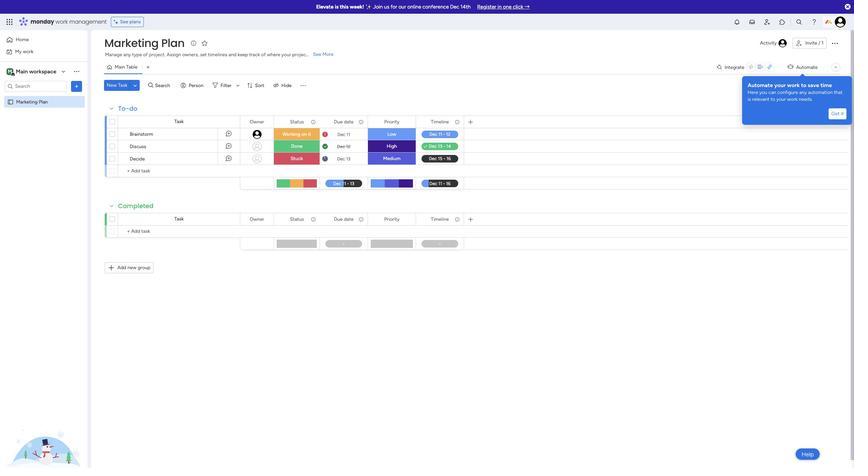 Task type: describe. For each thing, give the bounding box(es) containing it.
invite / 1
[[805, 40, 824, 46]]

assign
[[167, 52, 181, 58]]

0 horizontal spatial to
[[771, 96, 775, 102]]

v2 search image
[[148, 82, 153, 89]]

track
[[249, 52, 260, 58]]

add new group
[[117, 265, 150, 271]]

christina overa image
[[835, 16, 846, 27]]

in
[[498, 4, 502, 10]]

2 of from the left
[[261, 52, 266, 58]]

monday work management
[[31, 18, 107, 26]]

automate your work to save time heading
[[748, 82, 847, 89]]

help image
[[811, 19, 818, 25]]

timeline field for to-do
[[429, 118, 451, 126]]

this
[[340, 4, 349, 10]]

on
[[301, 131, 307, 137]]

new task button
[[104, 80, 130, 91]]

arrow down image
[[234, 81, 242, 90]]

invite members image
[[764, 19, 771, 25]]

person
[[189, 83, 203, 88]]

activity button
[[757, 38, 790, 49]]

main for main table
[[115, 64, 125, 70]]

configure
[[777, 90, 798, 95]]

workspace
[[29, 68, 56, 75]]

12
[[346, 144, 351, 149]]

workspace image
[[7, 68, 13, 75]]

got
[[832, 111, 840, 117]]

public board image
[[7, 99, 14, 105]]

sort button
[[244, 80, 268, 91]]

home
[[16, 37, 29, 43]]

new
[[107, 82, 117, 88]]

0 vertical spatial any
[[123, 52, 131, 58]]

project
[[292, 52, 308, 58]]

dec 11
[[337, 132, 350, 137]]

plan inside list box
[[39, 99, 48, 105]]

workspace options image
[[73, 68, 80, 75]]

register in one click → link
[[477, 4, 530, 10]]

timeline for completed
[[431, 216, 449, 222]]

dapulse integrations image
[[717, 65, 722, 70]]

filter button
[[210, 80, 242, 91]]

stands.
[[309, 52, 324, 58]]

home button
[[4, 34, 74, 45]]

Search in workspace field
[[14, 82, 57, 90]]

management
[[69, 18, 107, 26]]

column information image for 1st status "field" from the bottom
[[311, 217, 316, 222]]

main for main workspace
[[16, 68, 28, 75]]

priority field for completed
[[382, 216, 401, 223]]

my work button
[[4, 46, 74, 57]]

14th
[[461, 4, 471, 10]]

register
[[477, 4, 496, 10]]

due for completed
[[334, 216, 343, 222]]

invite
[[805, 40, 817, 46]]

timelines
[[208, 52, 227, 58]]

see for see plans
[[120, 19, 128, 25]]

help button
[[796, 449, 820, 460]]

high
[[387, 144, 397, 149]]

workspace selection element
[[7, 67, 57, 76]]

13
[[346, 156, 350, 162]]

table
[[126, 64, 137, 70]]

work down configure
[[787, 96, 798, 102]]

conference
[[423, 4, 449, 10]]

0 vertical spatial marketing
[[104, 35, 159, 51]]

date for completed
[[344, 216, 354, 222]]

save
[[808, 82, 819, 89]]

set
[[200, 52, 207, 58]]

where
[[267, 52, 280, 58]]

status for first status "field" from the top of the page
[[290, 119, 304, 125]]

collapse board header image
[[833, 65, 839, 70]]

lottie animation element
[[0, 399, 88, 469]]

dec 12
[[337, 144, 351, 149]]

automate your work to save time here you can configure any automation that is relevant to your work needs.
[[748, 82, 843, 102]]

add view image
[[147, 65, 150, 70]]

angle down image
[[133, 83, 137, 88]]

marketing plan list box
[[0, 95, 88, 200]]

here
[[748, 90, 758, 95]]

2 status field from the top
[[288, 216, 306, 223]]

✨
[[365, 4, 372, 10]]

new task
[[107, 82, 127, 88]]

hide button
[[270, 80, 296, 91]]

stuck
[[291, 156, 303, 162]]

dec for dec 12
[[337, 144, 345, 149]]

more
[[322, 51, 334, 57]]

priority for completed
[[384, 216, 400, 222]]

main workspace
[[16, 68, 56, 75]]

v2 overdue deadline image
[[322, 131, 328, 138]]

to-
[[118, 104, 129, 113]]

join
[[373, 4, 383, 10]]

1 horizontal spatial plan
[[161, 35, 185, 51]]

add new group button
[[105, 263, 153, 274]]

one
[[503, 4, 512, 10]]

autopilot image
[[788, 63, 794, 71]]

work inside button
[[23, 49, 33, 54]]

Completed field
[[116, 202, 155, 211]]

m
[[8, 68, 12, 74]]

1 of from the left
[[143, 52, 148, 58]]

medium
[[383, 156, 401, 162]]

1 owner field from the top
[[248, 118, 266, 126]]

and
[[229, 52, 236, 58]]

for
[[391, 4, 397, 10]]

0 vertical spatial your
[[281, 52, 291, 58]]

it inside got it button
[[841, 111, 844, 117]]

my work
[[15, 49, 33, 54]]

group
[[138, 265, 150, 271]]

notifications image
[[734, 19, 741, 25]]

register in one click →
[[477, 4, 530, 10]]

1 status field from the top
[[288, 118, 306, 126]]

see more link
[[312, 51, 334, 58]]

manage
[[105, 52, 122, 58]]

apps image
[[779, 19, 786, 25]]

To-do field
[[116, 104, 139, 113]]

dec for dec 11
[[337, 132, 345, 137]]

see plans
[[120, 19, 141, 25]]



Task type: locate. For each thing, give the bounding box(es) containing it.
dec for dec 13
[[337, 156, 345, 162]]

+ Add task text field
[[122, 167, 237, 175]]

0 vertical spatial task
[[118, 82, 127, 88]]

status for 1st status "field" from the bottom
[[290, 216, 304, 222]]

automate
[[796, 64, 818, 70], [748, 82, 773, 89]]

1 horizontal spatial is
[[748, 96, 751, 102]]

→
[[525, 4, 530, 10]]

task for to-do
[[174, 119, 184, 125]]

main inside main table button
[[115, 64, 125, 70]]

1 timeline field from the top
[[429, 118, 451, 126]]

main left table
[[115, 64, 125, 70]]

keep
[[238, 52, 248, 58]]

column information image for first status "field" from the top of the page
[[311, 119, 316, 125]]

1 due date from the top
[[334, 119, 354, 125]]

task inside button
[[118, 82, 127, 88]]

1 vertical spatial status field
[[288, 216, 306, 223]]

0 vertical spatial marketing plan
[[104, 35, 185, 51]]

2 timeline field from the top
[[429, 216, 451, 223]]

Due date field
[[332, 118, 355, 126], [332, 216, 355, 223]]

1 vertical spatial automate
[[748, 82, 773, 89]]

1 vertical spatial your
[[774, 82, 786, 89]]

see for see more
[[313, 51, 321, 57]]

2 owner field from the top
[[248, 216, 266, 223]]

task for completed
[[174, 216, 184, 222]]

elevate is this week! ✨ join us for our online conference dec 14th
[[316, 4, 471, 10]]

0 vertical spatial owner field
[[248, 118, 266, 126]]

working on it
[[283, 131, 311, 137]]

time
[[821, 82, 832, 89]]

click
[[513, 4, 523, 10]]

2 timeline from the top
[[431, 216, 449, 222]]

1 due date field from the top
[[332, 118, 355, 126]]

automate up you
[[748, 82, 773, 89]]

integrate
[[725, 64, 744, 70]]

project.
[[149, 52, 165, 58]]

Status field
[[288, 118, 306, 126], [288, 216, 306, 223]]

due
[[334, 119, 343, 125], [334, 216, 343, 222]]

0 vertical spatial timeline field
[[429, 118, 451, 126]]

select product image
[[6, 19, 13, 25]]

automate inside automate your work to save time here you can configure any automation that is relevant to your work needs.
[[748, 82, 773, 89]]

option
[[0, 96, 88, 97]]

0 horizontal spatial any
[[123, 52, 131, 58]]

1 vertical spatial it
[[308, 131, 311, 137]]

1 vertical spatial priority
[[384, 216, 400, 222]]

2 vertical spatial your
[[776, 96, 786, 102]]

to down can at the top of the page
[[771, 96, 775, 102]]

elevate
[[316, 4, 334, 10]]

dec left 14th
[[450, 4, 459, 10]]

v2 done deadline image
[[322, 143, 328, 150]]

plan
[[161, 35, 185, 51], [39, 99, 48, 105]]

is down here
[[748, 96, 751, 102]]

you
[[759, 90, 767, 95]]

any left "type" on the top left
[[123, 52, 131, 58]]

your down configure
[[776, 96, 786, 102]]

0 vertical spatial automate
[[796, 64, 818, 70]]

1 vertical spatial owner field
[[248, 216, 266, 223]]

got it
[[832, 111, 844, 117]]

1 horizontal spatial it
[[841, 111, 844, 117]]

automate for automate
[[796, 64, 818, 70]]

marketing plan inside list box
[[16, 99, 48, 105]]

manage any type of project. assign owners, set timelines and keep track of where your project stands.
[[105, 52, 324, 58]]

column information image for due date field for to-do
[[358, 119, 364, 125]]

filter
[[221, 83, 231, 88]]

0 vertical spatial date
[[344, 119, 354, 125]]

1 horizontal spatial column information image
[[455, 119, 460, 125]]

marketing plan up "type" on the top left
[[104, 35, 185, 51]]

1 vertical spatial priority field
[[382, 216, 401, 223]]

needs.
[[799, 96, 813, 102]]

0 vertical spatial to
[[801, 82, 807, 89]]

column information image
[[455, 119, 460, 125], [358, 217, 364, 222]]

main table
[[115, 64, 137, 70]]

0 vertical spatial due date field
[[332, 118, 355, 126]]

1 vertical spatial task
[[174, 119, 184, 125]]

decide
[[130, 156, 145, 162]]

priority field for to-do
[[382, 118, 401, 126]]

column information image for timeline
[[455, 119, 460, 125]]

due date for to-do
[[334, 119, 354, 125]]

0 horizontal spatial see
[[120, 19, 128, 25]]

of right track
[[261, 52, 266, 58]]

it right on
[[308, 131, 311, 137]]

1 vertical spatial marketing plan
[[16, 99, 48, 105]]

work up configure
[[787, 82, 800, 89]]

date for to-do
[[344, 119, 354, 125]]

automate for automate your work to save time here you can configure any automation that is relevant to your work needs.
[[748, 82, 773, 89]]

us
[[384, 4, 389, 10]]

any up needs.
[[799, 90, 807, 95]]

it right got
[[841, 111, 844, 117]]

add
[[117, 265, 126, 271]]

1 horizontal spatial any
[[799, 90, 807, 95]]

Priority field
[[382, 118, 401, 126], [382, 216, 401, 223]]

0 vertical spatial due date
[[334, 119, 354, 125]]

0 vertical spatial status
[[290, 119, 304, 125]]

hide
[[281, 83, 292, 88]]

status
[[290, 119, 304, 125], [290, 216, 304, 222]]

see plans button
[[111, 17, 144, 27]]

your up can at the top of the page
[[774, 82, 786, 89]]

marketing inside list box
[[16, 99, 38, 105]]

1 horizontal spatial to
[[801, 82, 807, 89]]

0 horizontal spatial plan
[[39, 99, 48, 105]]

main inside workspace selection element
[[16, 68, 28, 75]]

/
[[819, 40, 820, 46]]

dapulse checkmark sign image
[[424, 143, 427, 151]]

1 status from the top
[[290, 119, 304, 125]]

see left more
[[313, 51, 321, 57]]

priority for to-do
[[384, 119, 400, 125]]

add to favorites image
[[201, 40, 208, 47]]

1 horizontal spatial see
[[313, 51, 321, 57]]

low
[[387, 131, 396, 137]]

work
[[55, 18, 68, 26], [23, 49, 33, 54], [787, 82, 800, 89], [787, 96, 798, 102]]

done
[[291, 144, 302, 149]]

+ Add task text field
[[122, 228, 237, 236]]

plans
[[129, 19, 141, 25]]

any
[[123, 52, 131, 58], [799, 90, 807, 95]]

0 horizontal spatial main
[[16, 68, 28, 75]]

can
[[769, 90, 776, 95]]

lottie animation image
[[0, 399, 88, 469]]

timeline field for completed
[[429, 216, 451, 223]]

due date field for completed
[[332, 216, 355, 223]]

main table button
[[104, 62, 143, 73]]

1 priority field from the top
[[382, 118, 401, 126]]

do
[[129, 104, 137, 113]]

0 horizontal spatial marketing plan
[[16, 99, 48, 105]]

1 vertical spatial marketing
[[16, 99, 38, 105]]

1 horizontal spatial marketing plan
[[104, 35, 185, 51]]

1 horizontal spatial automate
[[796, 64, 818, 70]]

any inside automate your work to save time here you can configure any automation that is relevant to your work needs.
[[799, 90, 807, 95]]

marketing up "type" on the top left
[[104, 35, 159, 51]]

0 vertical spatial timeline
[[431, 119, 449, 125]]

relevant
[[752, 96, 770, 102]]

0 horizontal spatial marketing
[[16, 99, 38, 105]]

1 vertical spatial to
[[771, 96, 775, 102]]

see left plans
[[120, 19, 128, 25]]

0 horizontal spatial is
[[335, 4, 339, 10]]

due date for completed
[[334, 216, 354, 222]]

1 vertical spatial is
[[748, 96, 751, 102]]

marketing right public board icon
[[16, 99, 38, 105]]

brainstorm
[[130, 131, 153, 137]]

0 horizontal spatial column information image
[[358, 217, 364, 222]]

2 status from the top
[[290, 216, 304, 222]]

online
[[407, 4, 421, 10]]

automate right autopilot icon
[[796, 64, 818, 70]]

see inside "button"
[[120, 19, 128, 25]]

working
[[283, 131, 300, 137]]

2 date from the top
[[344, 216, 354, 222]]

options image
[[831, 39, 839, 47], [310, 116, 315, 128], [358, 116, 363, 128], [406, 116, 411, 128], [358, 214, 363, 225]]

see more
[[313, 51, 334, 57]]

dec left '11'
[[337, 132, 345, 137]]

date
[[344, 119, 354, 125], [344, 216, 354, 222]]

owner
[[250, 119, 264, 125], [250, 216, 264, 222]]

due for to-do
[[334, 119, 343, 125]]

1 vertical spatial due date
[[334, 216, 354, 222]]

Search field
[[153, 81, 174, 90]]

of right "type" on the top left
[[143, 52, 148, 58]]

0 horizontal spatial of
[[143, 52, 148, 58]]

1 timeline from the top
[[431, 119, 449, 125]]

work right my
[[23, 49, 33, 54]]

search everything image
[[796, 19, 803, 25]]

column information image
[[311, 119, 316, 125], [358, 119, 364, 125], [311, 217, 316, 222], [455, 217, 460, 222]]

my
[[15, 49, 22, 54]]

2 due from the top
[[334, 216, 343, 222]]

column information image for due date
[[358, 217, 364, 222]]

marketing plan
[[104, 35, 185, 51], [16, 99, 48, 105]]

see inside "link"
[[313, 51, 321, 57]]

1 vertical spatial see
[[313, 51, 321, 57]]

type
[[132, 52, 142, 58]]

1
[[822, 40, 824, 46]]

plan down search in workspace field
[[39, 99, 48, 105]]

0 horizontal spatial it
[[308, 131, 311, 137]]

marketing plan down search in workspace field
[[16, 99, 48, 105]]

inbox image
[[749, 19, 756, 25]]

1 vertical spatial column information image
[[358, 217, 364, 222]]

1 vertical spatial any
[[799, 90, 807, 95]]

2 owner from the top
[[250, 216, 264, 222]]

0 vertical spatial column information image
[[455, 119, 460, 125]]

1 date from the top
[[344, 119, 354, 125]]

0 horizontal spatial automate
[[748, 82, 773, 89]]

1 horizontal spatial marketing
[[104, 35, 159, 51]]

dec 13
[[337, 156, 350, 162]]

help
[[802, 451, 814, 458]]

0 vertical spatial due
[[334, 119, 343, 125]]

that
[[834, 90, 843, 95]]

dec left 13
[[337, 156, 345, 162]]

your right where
[[281, 52, 291, 58]]

our
[[399, 4, 406, 10]]

it
[[841, 111, 844, 117], [308, 131, 311, 137]]

is left this
[[335, 4, 339, 10]]

to
[[801, 82, 807, 89], [771, 96, 775, 102]]

1 owner from the top
[[250, 119, 264, 125]]

Timeline field
[[429, 118, 451, 126], [429, 216, 451, 223]]

automation
[[808, 90, 833, 95]]

1 due from the top
[[334, 119, 343, 125]]

2 due date field from the top
[[332, 216, 355, 223]]

got it button
[[829, 108, 847, 119]]

owner for 1st owner field from the top
[[250, 119, 264, 125]]

0 vertical spatial priority field
[[382, 118, 401, 126]]

dec left 12
[[337, 144, 345, 149]]

1 vertical spatial due date field
[[332, 216, 355, 223]]

2 due date from the top
[[334, 216, 354, 222]]

person button
[[178, 80, 208, 91]]

1 vertical spatial date
[[344, 216, 354, 222]]

new
[[127, 265, 136, 271]]

2 priority from the top
[[384, 216, 400, 222]]

Marketing Plan field
[[103, 35, 186, 51]]

to left save
[[801, 82, 807, 89]]

1 vertical spatial due
[[334, 216, 343, 222]]

timeline for to-do
[[431, 119, 449, 125]]

1 vertical spatial timeline
[[431, 216, 449, 222]]

discuss
[[130, 144, 146, 150]]

0 vertical spatial it
[[841, 111, 844, 117]]

main right workspace image
[[16, 68, 28, 75]]

0 vertical spatial is
[[335, 4, 339, 10]]

1 horizontal spatial main
[[115, 64, 125, 70]]

week!
[[350, 4, 364, 10]]

monday
[[31, 18, 54, 26]]

activity
[[760, 40, 777, 46]]

0 vertical spatial priority
[[384, 119, 400, 125]]

options image
[[73, 83, 80, 90], [264, 116, 269, 128], [454, 116, 459, 128], [264, 214, 269, 225], [310, 214, 315, 225], [454, 214, 459, 225]]

0 vertical spatial plan
[[161, 35, 185, 51]]

11
[[346, 132, 350, 137]]

to-do
[[118, 104, 137, 113]]

of
[[143, 52, 148, 58], [261, 52, 266, 58]]

owners,
[[182, 52, 199, 58]]

owner for second owner field from the top
[[250, 216, 264, 222]]

2 vertical spatial task
[[174, 216, 184, 222]]

due date field for to-do
[[332, 118, 355, 126]]

1 vertical spatial plan
[[39, 99, 48, 105]]

1 horizontal spatial of
[[261, 52, 266, 58]]

2 priority field from the top
[[382, 216, 401, 223]]

1 vertical spatial status
[[290, 216, 304, 222]]

work right monday
[[55, 18, 68, 26]]

0 vertical spatial see
[[120, 19, 128, 25]]

0 vertical spatial status field
[[288, 118, 306, 126]]

1 vertical spatial timeline field
[[429, 216, 451, 223]]

1 vertical spatial owner
[[250, 216, 264, 222]]

Owner field
[[248, 118, 266, 126], [248, 216, 266, 223]]

is inside automate your work to save time here you can configure any automation that is relevant to your work needs.
[[748, 96, 751, 102]]

menu image
[[300, 82, 307, 89]]

completed
[[118, 202, 153, 210]]

plan up assign
[[161, 35, 185, 51]]

show board description image
[[189, 40, 198, 47]]

1 priority from the top
[[384, 119, 400, 125]]

0 vertical spatial owner
[[250, 119, 264, 125]]

is
[[335, 4, 339, 10], [748, 96, 751, 102]]



Task type: vqa. For each thing, say whether or not it's contained in the screenshot.
Alex Green svg icon
no



